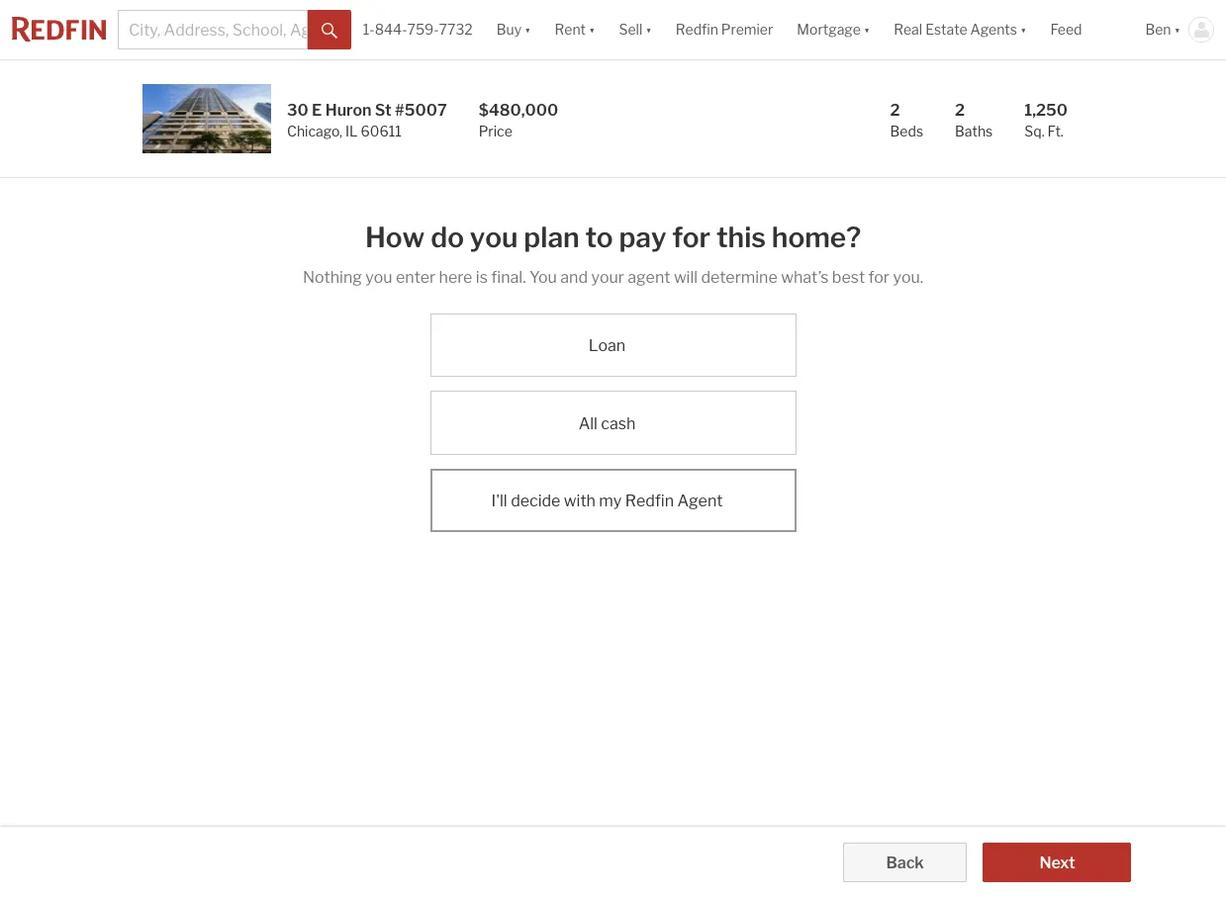 Task type: vqa. For each thing, say whether or not it's contained in the screenshot.
2 related to 2 Beds
yes



Task type: locate. For each thing, give the bounding box(es) containing it.
mortgage ▾ button
[[797, 0, 870, 59]]

premier
[[721, 21, 773, 38]]

your
[[591, 268, 625, 287]]

▾ right sell
[[646, 21, 652, 38]]

▾ for rent ▾
[[589, 21, 595, 38]]

▾ right ben
[[1175, 21, 1181, 38]]

determine
[[701, 268, 778, 287]]

2 up baths
[[955, 101, 965, 120]]

nothing
[[303, 268, 362, 287]]

next
[[1040, 854, 1076, 873]]

0 horizontal spatial redfin
[[625, 492, 674, 511]]

rent ▾ button
[[555, 0, 595, 59]]

this
[[717, 221, 766, 254]]

buy
[[497, 21, 522, 38]]

$480,000
[[479, 101, 559, 120]]

you.
[[893, 268, 924, 287]]

844-
[[375, 21, 407, 38]]

real estate agents ▾ button
[[882, 0, 1039, 59]]

pay
[[619, 221, 667, 254]]

▾ right rent
[[589, 21, 595, 38]]

cash
[[601, 414, 636, 433]]

redfin right my
[[625, 492, 674, 511]]

you
[[529, 268, 557, 287]]

will
[[674, 268, 698, 287]]

is
[[476, 268, 488, 287]]

you left enter
[[366, 268, 393, 287]]

baths
[[955, 123, 993, 140]]

redfin
[[676, 21, 718, 38], [625, 492, 674, 511]]

best
[[832, 268, 865, 287]]

to
[[586, 221, 613, 254]]

▾
[[525, 21, 531, 38], [589, 21, 595, 38], [646, 21, 652, 38], [864, 21, 870, 38], [1021, 21, 1027, 38], [1175, 21, 1181, 38]]

2 2 from the left
[[955, 101, 965, 120]]

sell
[[619, 21, 643, 38]]

1 vertical spatial you
[[366, 268, 393, 287]]

you
[[470, 221, 518, 254], [366, 268, 393, 287]]

2 inside 2 baths
[[955, 101, 965, 120]]

real estate agents ▾ link
[[894, 0, 1027, 59]]

0 horizontal spatial 2
[[890, 101, 900, 120]]

1 vertical spatial redfin
[[625, 492, 674, 511]]

sell ▾ button
[[607, 0, 664, 59]]

next button
[[983, 843, 1132, 883]]

submit search image
[[322, 23, 337, 38]]

redfin left premier
[[676, 21, 718, 38]]

2
[[890, 101, 900, 120], [955, 101, 965, 120]]

6 ▾ from the left
[[1175, 21, 1181, 38]]

buy ▾
[[497, 21, 531, 38]]

sell ▾
[[619, 21, 652, 38]]

▾ for buy ▾
[[525, 21, 531, 38]]

1 horizontal spatial you
[[470, 221, 518, 254]]

for up will
[[672, 221, 711, 254]]

▾ right 'buy'
[[525, 21, 531, 38]]

▾ for ben ▾
[[1175, 21, 1181, 38]]

ben ▾
[[1146, 21, 1181, 38]]

1 vertical spatial for
[[869, 268, 890, 287]]

il
[[345, 123, 358, 140]]

3 ▾ from the left
[[646, 21, 652, 38]]

for left you. on the top of the page
[[869, 268, 890, 287]]

▾ for mortgage ▾
[[864, 21, 870, 38]]

0 vertical spatial for
[[672, 221, 711, 254]]

1 horizontal spatial for
[[869, 268, 890, 287]]

for
[[672, 221, 711, 254], [869, 268, 890, 287]]

▾ right agents
[[1021, 21, 1027, 38]]

0 horizontal spatial you
[[366, 268, 393, 287]]

2 for 2 baths
[[955, 101, 965, 120]]

redfin premier button
[[664, 0, 785, 59]]

1 ▾ from the left
[[525, 21, 531, 38]]

1 horizontal spatial redfin
[[676, 21, 718, 38]]

▾ right mortgage
[[864, 21, 870, 38]]

1 2 from the left
[[890, 101, 900, 120]]

4 ▾ from the left
[[864, 21, 870, 38]]

2 up beds
[[890, 101, 900, 120]]

buy ▾ button
[[485, 0, 543, 59]]

agent
[[628, 268, 671, 287]]

0 vertical spatial redfin
[[676, 21, 718, 38]]

rent ▾ button
[[543, 0, 607, 59]]

7732
[[439, 21, 473, 38]]

final.
[[491, 268, 526, 287]]

i'll
[[492, 492, 508, 511]]

1 horizontal spatial 2
[[955, 101, 965, 120]]

30 e huron st #5007 chicago , il 60611
[[287, 101, 447, 140]]

redfin premier
[[676, 21, 773, 38]]

ben
[[1146, 21, 1172, 38]]

0 horizontal spatial for
[[672, 221, 711, 254]]

you up is
[[470, 221, 518, 254]]

0 vertical spatial you
[[470, 221, 518, 254]]

feed button
[[1039, 0, 1134, 59]]

mortgage ▾ button
[[785, 0, 882, 59]]

2 ▾ from the left
[[589, 21, 595, 38]]

1,250
[[1025, 101, 1068, 120]]

2 inside 2 beds
[[890, 101, 900, 120]]

,
[[340, 123, 342, 140]]

agent
[[678, 492, 723, 511]]



Task type: describe. For each thing, give the bounding box(es) containing it.
1,250 sq. ft.
[[1025, 101, 1068, 140]]

buy ▾ button
[[497, 0, 531, 59]]

feed
[[1051, 21, 1082, 38]]

here
[[439, 268, 473, 287]]

60611
[[361, 123, 402, 140]]

redfin inside button
[[676, 21, 718, 38]]

2 baths
[[955, 101, 993, 140]]

all cash
[[579, 414, 636, 433]]

and
[[561, 268, 588, 287]]

decide
[[511, 492, 561, 511]]

1-844-759-7732 link
[[363, 21, 473, 38]]

with
[[564, 492, 596, 511]]

real
[[894, 21, 923, 38]]

mortgage
[[797, 21, 861, 38]]

sell ▾ button
[[619, 0, 652, 59]]

st
[[375, 101, 392, 120]]

beds
[[890, 123, 924, 140]]

how do you plan to pay for this home?
[[365, 221, 861, 254]]

back
[[886, 854, 924, 873]]

back button
[[843, 843, 968, 883]]

what's
[[781, 268, 829, 287]]

how
[[365, 221, 425, 254]]

▾ for sell ▾
[[646, 21, 652, 38]]

plan
[[524, 221, 580, 254]]

30
[[287, 101, 309, 120]]

nothing you enter here is final. you and your agent will determine what's best for you.
[[303, 268, 924, 287]]

sq.
[[1025, 123, 1045, 140]]

home?
[[772, 221, 861, 254]]

2 for 2 beds
[[890, 101, 900, 120]]

mortgage ▾
[[797, 21, 870, 38]]

rent
[[555, 21, 586, 38]]

estate
[[926, 21, 968, 38]]

1-
[[363, 21, 375, 38]]

chicago
[[287, 123, 340, 140]]

agents
[[971, 21, 1018, 38]]

2 beds
[[890, 101, 924, 140]]

price
[[479, 123, 513, 140]]

e
[[312, 101, 322, 120]]

rent ▾
[[555, 21, 595, 38]]

ft.
[[1048, 123, 1064, 140]]

enter
[[396, 268, 436, 287]]

real estate agents ▾
[[894, 21, 1027, 38]]

do
[[431, 221, 464, 254]]

loan
[[589, 337, 626, 356]]

$480,000 price
[[479, 101, 559, 140]]

759-
[[407, 21, 439, 38]]

City, Address, School, Agent, ZIP search field
[[118, 10, 308, 49]]

how do you plan to pay for this home?. required field. element
[[303, 210, 924, 258]]

my
[[599, 492, 622, 511]]

1-844-759-7732
[[363, 21, 473, 38]]

i'll decide with my redfin agent
[[492, 492, 723, 511]]

#5007
[[395, 101, 447, 120]]

5 ▾ from the left
[[1021, 21, 1027, 38]]

all
[[579, 414, 598, 433]]

huron
[[325, 101, 372, 120]]



